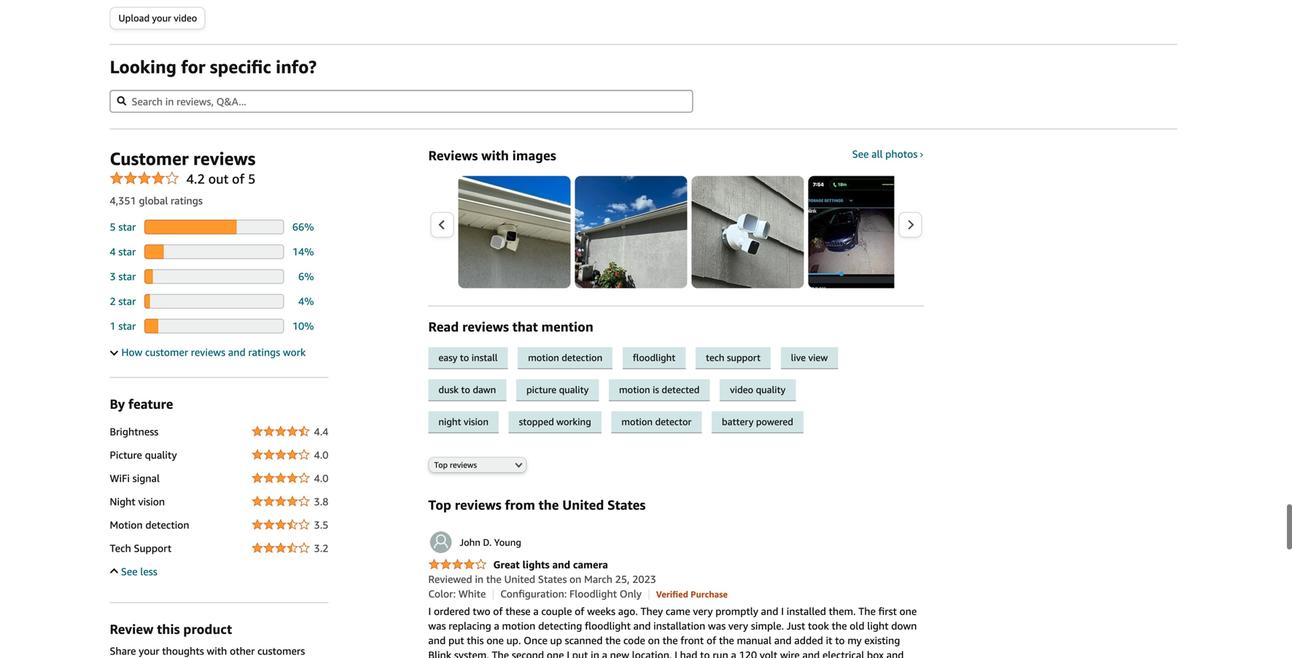 Task type: locate. For each thing, give the bounding box(es) containing it.
0 horizontal spatial detection
[[145, 519, 189, 531]]

1 horizontal spatial in
[[591, 649, 599, 658]]

and up reviewed in the united states on march 25, 2023
[[552, 559, 570, 571]]

light
[[867, 620, 889, 632]]

battery powered
[[722, 416, 793, 428]]

of
[[232, 171, 245, 187], [493, 606, 503, 618], [575, 606, 584, 618], [707, 635, 716, 647]]

list
[[458, 176, 1292, 288]]

in
[[475, 573, 484, 586], [591, 649, 599, 658]]

1 vertical spatial ratings
[[248, 346, 280, 358]]

1 horizontal spatial 5
[[248, 171, 256, 187]]

less
[[140, 566, 157, 578]]

floodlight down weeks
[[585, 620, 631, 632]]

1 horizontal spatial see
[[852, 148, 869, 160]]

motion left is
[[619, 384, 650, 396]]

video down tech support link
[[730, 384, 753, 396]]

promptly
[[715, 606, 758, 618]]

your right share
[[139, 645, 159, 657]]

to right "dusk"
[[461, 384, 470, 396]]

4.4
[[314, 426, 328, 438]]

reviewed in the united states on march 25, 2023
[[428, 573, 656, 586]]

by feature
[[110, 396, 173, 412]]

0 vertical spatial see
[[852, 148, 869, 160]]

1 horizontal spatial vision
[[464, 416, 489, 428]]

and left work at the bottom of the page
[[228, 346, 246, 358]]

ratings down 4.2
[[171, 195, 203, 207]]

star right 4
[[118, 246, 136, 258]]

on up location.
[[648, 635, 660, 647]]

1 horizontal spatial the
[[858, 606, 876, 618]]

quality up powered
[[756, 384, 786, 396]]

1 vertical spatial on
[[648, 635, 660, 647]]

states up camera
[[607, 497, 646, 513]]

0 horizontal spatial one
[[486, 635, 504, 647]]

1 progress bar from the top
[[144, 220, 284, 234]]

1 4.0 from the top
[[314, 449, 328, 461]]

picture
[[526, 384, 556, 396]]

the down 'up.'
[[492, 649, 509, 658]]

1 vertical spatial top
[[428, 497, 451, 513]]

0 horizontal spatial 5
[[110, 221, 116, 233]]

motion left detector
[[622, 416, 653, 428]]

0 vertical spatial one
[[900, 606, 917, 618]]

0 horizontal spatial quality
[[145, 449, 177, 461]]

1 vertical spatial with
[[207, 645, 227, 657]]

picture quality
[[526, 384, 589, 396]]

motion up picture
[[528, 352, 559, 364]]

4 star link
[[110, 246, 136, 258]]

1 vertical spatial 4.0
[[314, 473, 328, 485]]

reviews up 4.2 out of 5
[[193, 148, 256, 169]]

66%
[[292, 221, 314, 233]]

1 horizontal spatial detection
[[562, 352, 602, 364]]

quality up signal
[[145, 449, 177, 461]]

2
[[110, 295, 116, 307]]

0 horizontal spatial put
[[448, 635, 464, 647]]

star
[[118, 221, 136, 233], [118, 246, 136, 258], [118, 271, 136, 283], [118, 295, 136, 307], [118, 320, 136, 332]]

3.5
[[314, 519, 328, 531]]

floodlight link
[[623, 347, 696, 369]]

reviews down night vision link at the bottom
[[450, 460, 477, 470]]

10%
[[292, 320, 314, 332]]

live
[[791, 352, 806, 364]]

to
[[460, 352, 469, 364], [461, 384, 470, 396], [835, 635, 845, 647], [700, 649, 710, 658]]

0 horizontal spatial was
[[428, 620, 446, 632]]

with left images
[[481, 148, 509, 163]]

very
[[693, 606, 713, 618], [728, 620, 748, 632]]

product
[[183, 622, 232, 637]]

floodlight
[[633, 352, 675, 364], [585, 620, 631, 632]]

ratings
[[171, 195, 203, 207], [248, 346, 280, 358]]

great
[[493, 559, 520, 571]]

0 vertical spatial your
[[152, 12, 171, 24]]

2 vertical spatial one
[[547, 649, 564, 658]]

detection for motion detection
[[145, 519, 189, 531]]

review
[[110, 622, 154, 637]]

star for 5 star
[[118, 221, 136, 233]]

1 vertical spatial united
[[504, 573, 535, 586]]

couple
[[541, 606, 572, 618]]

reviews up 'install'
[[462, 319, 509, 335]]

5 star
[[110, 221, 136, 233]]

had
[[680, 649, 697, 658]]

of down configuration: floodlight only
[[575, 606, 584, 618]]

the up old
[[858, 606, 876, 618]]

view
[[808, 352, 828, 364]]

1 horizontal spatial was
[[708, 620, 726, 632]]

1 horizontal spatial united
[[562, 497, 604, 513]]

star right '1'
[[118, 320, 136, 332]]

detection down mention
[[562, 352, 602, 364]]

0 horizontal spatial very
[[693, 606, 713, 618]]

states down great lights and camera
[[538, 573, 567, 586]]

two
[[473, 606, 490, 618]]

was
[[428, 620, 446, 632], [708, 620, 726, 632]]

and up blink
[[428, 635, 446, 647]]

0 vertical spatial with
[[481, 148, 509, 163]]

motion for motion is detected
[[619, 384, 650, 396]]

star right 3
[[118, 271, 136, 283]]

wifi
[[110, 473, 130, 485]]

the up run
[[719, 635, 734, 647]]

top down night
[[434, 460, 448, 470]]

color: white
[[428, 588, 486, 600]]

1 vertical spatial vision
[[138, 496, 165, 508]]

united up camera
[[562, 497, 604, 513]]

1 horizontal spatial with
[[481, 148, 509, 163]]

0 vertical spatial on
[[570, 573, 581, 586]]

the up "new"
[[605, 635, 621, 647]]

of right "two"
[[493, 606, 503, 618]]

0 horizontal spatial floodlight
[[585, 620, 631, 632]]

3 star
[[110, 271, 136, 283]]

reviews up john d. young link
[[455, 497, 501, 513]]

1 vertical spatial your
[[139, 645, 159, 657]]

1 vertical spatial one
[[486, 635, 504, 647]]

quality down motion detection link
[[559, 384, 589, 396]]

this
[[157, 622, 180, 637], [467, 635, 484, 647]]

john
[[460, 537, 480, 548]]

and up wire
[[774, 635, 792, 647]]

it
[[826, 635, 832, 647]]

1 vertical spatial the
[[492, 649, 509, 658]]

of right out
[[232, 171, 245, 187]]

blink
[[428, 649, 451, 658]]

and inside how customer reviews and ratings work dropdown button
[[228, 346, 246, 358]]

star up 4 star link
[[118, 221, 136, 233]]

see right "extender collapse" image
[[121, 566, 138, 578]]

4% link
[[298, 295, 314, 307]]

5 star from the top
[[118, 320, 136, 332]]

video up for
[[174, 12, 197, 24]]

0 horizontal spatial vision
[[138, 496, 165, 508]]

1 horizontal spatial ratings
[[248, 346, 280, 358]]

in down scanned
[[591, 649, 599, 658]]

tech
[[110, 543, 131, 555]]

configuration: floodlight only
[[500, 588, 642, 600]]

1 vertical spatial 5
[[110, 221, 116, 233]]

your for upload
[[152, 12, 171, 24]]

14% link
[[292, 246, 314, 258]]

info?
[[276, 56, 317, 77]]

up.
[[506, 635, 521, 647]]

very down purchase
[[693, 606, 713, 618]]

a
[[533, 606, 539, 618], [494, 620, 499, 632], [602, 649, 607, 658], [731, 649, 736, 658]]

search image
[[117, 96, 127, 106]]

vision right night
[[464, 416, 489, 428]]

ordered
[[434, 606, 470, 618]]

2 horizontal spatial one
[[900, 606, 917, 618]]

0 horizontal spatial the
[[492, 649, 509, 658]]

star for 2 star
[[118, 295, 136, 307]]

1 horizontal spatial this
[[467, 635, 484, 647]]

1 horizontal spatial video
[[730, 384, 753, 396]]

live view
[[791, 352, 828, 364]]

put down scanned
[[572, 649, 588, 658]]

very down promptly
[[728, 620, 748, 632]]

your inside top reviews element
[[139, 645, 159, 657]]

i down color:
[[428, 606, 431, 618]]

2 progress bar from the top
[[144, 245, 284, 259]]

quality for picture quality
[[559, 384, 589, 396]]

on up configuration: floodlight only
[[570, 573, 581, 586]]

1 horizontal spatial on
[[648, 635, 660, 647]]

4.0
[[314, 449, 328, 461], [314, 473, 328, 485]]

to left run
[[700, 649, 710, 658]]

0 vertical spatial united
[[562, 497, 604, 513]]

scanned
[[565, 635, 603, 647]]

one left 'up.'
[[486, 635, 504, 647]]

1 star link
[[110, 320, 136, 332]]

1 horizontal spatial put
[[572, 649, 588, 658]]

0 vertical spatial states
[[607, 497, 646, 513]]

top down the top reviews
[[428, 497, 451, 513]]

0 vertical spatial 5
[[248, 171, 256, 187]]

how customer reviews and ratings work button
[[110, 345, 306, 360]]

one
[[900, 606, 917, 618], [486, 635, 504, 647], [547, 649, 564, 658]]

motion
[[528, 352, 559, 364], [619, 384, 650, 396], [622, 416, 653, 428], [502, 620, 536, 632]]

up
[[550, 635, 562, 647]]

white
[[458, 588, 486, 600]]

a right replacing
[[494, 620, 499, 632]]

on inside i ordered two of these a couple of weeks ago.  they came very promptly and i installed them.  the first one was replacing a motion detecting floodlight and installation was very simple.  just took the old light down and put this one up.  once up scanned the code on the front of the manual and added it to my existing blink system.  the second one i put in a new location.  i had to run a 120 volt wire and electrical box
[[648, 635, 660, 647]]

0 vertical spatial vision
[[464, 416, 489, 428]]

is
[[653, 384, 659, 396]]

vision up motion detection
[[138, 496, 165, 508]]

upload
[[118, 12, 150, 24]]

reviews for customer reviews
[[193, 148, 256, 169]]

0 horizontal spatial united
[[504, 573, 535, 586]]

was down promptly
[[708, 620, 726, 632]]

2 horizontal spatial quality
[[756, 384, 786, 396]]

0 horizontal spatial states
[[538, 573, 567, 586]]

with down product
[[207, 645, 227, 657]]

see all photos
[[852, 148, 918, 160]]

one down up
[[547, 649, 564, 658]]

one up down
[[900, 606, 917, 618]]

quality
[[559, 384, 589, 396], [756, 384, 786, 396], [145, 449, 177, 461]]

14%
[[292, 246, 314, 258]]

star for 3 star
[[118, 271, 136, 283]]

code
[[623, 635, 645, 647]]

1 vertical spatial very
[[728, 620, 748, 632]]

star for 1 star
[[118, 320, 136, 332]]

was down ordered
[[428, 620, 446, 632]]

see left all
[[852, 148, 869, 160]]

put down replacing
[[448, 635, 464, 647]]

a right run
[[731, 649, 736, 658]]

configuration:
[[500, 588, 567, 600]]

0 vertical spatial top
[[434, 460, 448, 470]]

in up white
[[475, 573, 484, 586]]

1 was from the left
[[428, 620, 446, 632]]

brightness
[[110, 426, 158, 438]]

i up simple. in the right of the page
[[781, 606, 784, 618]]

second
[[512, 649, 544, 658]]

detection
[[562, 352, 602, 364], [145, 519, 189, 531]]

video inside top reviews element
[[730, 384, 753, 396]]

your right upload at the top left
[[152, 12, 171, 24]]

5 up 4
[[110, 221, 116, 233]]

2 star from the top
[[118, 246, 136, 258]]

0 horizontal spatial in
[[475, 573, 484, 586]]

top for top reviews
[[434, 460, 448, 470]]

6%
[[298, 271, 314, 283]]

signal
[[132, 473, 160, 485]]

reviews right customer
[[191, 346, 225, 358]]

star right 2
[[118, 295, 136, 307]]

reviews
[[428, 148, 478, 163]]

by
[[110, 396, 125, 412]]

1 horizontal spatial quality
[[559, 384, 589, 396]]

1 horizontal spatial very
[[728, 620, 748, 632]]

1 vertical spatial detection
[[145, 519, 189, 531]]

this up system. at the left bottom of the page
[[467, 635, 484, 647]]

that
[[512, 319, 538, 335]]

of up run
[[707, 635, 716, 647]]

purchase
[[691, 590, 728, 600]]

detection up support
[[145, 519, 189, 531]]

1 horizontal spatial one
[[547, 649, 564, 658]]

0 vertical spatial ratings
[[171, 195, 203, 207]]

tech support
[[110, 543, 172, 555]]

1 vertical spatial floodlight
[[585, 620, 631, 632]]

a down configuration:
[[533, 606, 539, 618]]

4 progress bar from the top
[[144, 294, 284, 309]]

1 vertical spatial in
[[591, 649, 599, 658]]

5
[[248, 171, 256, 187], [110, 221, 116, 233]]

detected
[[662, 384, 700, 396]]

floodlight
[[569, 588, 617, 600]]

and up simple. in the right of the page
[[761, 606, 778, 618]]

5 right out
[[248, 171, 256, 187]]

4.0 down 4.4
[[314, 449, 328, 461]]

4 star from the top
[[118, 295, 136, 307]]

how customer reviews and ratings work
[[121, 346, 306, 358]]

united down great lights and camera link on the bottom
[[504, 573, 535, 586]]

5 progress bar from the top
[[144, 319, 284, 334]]

on
[[570, 573, 581, 586], [648, 635, 660, 647]]

floodlight up is
[[633, 352, 675, 364]]

0 vertical spatial floodlight
[[633, 352, 675, 364]]

1 vertical spatial see
[[121, 566, 138, 578]]

vision for night vision
[[138, 496, 165, 508]]

global
[[139, 195, 168, 207]]

vision for night vision
[[464, 416, 489, 428]]

0 horizontal spatial video
[[174, 12, 197, 24]]

progress bar
[[144, 220, 284, 234], [144, 245, 284, 259], [144, 269, 284, 284], [144, 294, 284, 309], [144, 319, 284, 334]]

2 4.0 from the top
[[314, 473, 328, 485]]

top for top reviews from the united states
[[428, 497, 451, 513]]

share
[[110, 645, 136, 657]]

your
[[152, 12, 171, 24], [139, 645, 159, 657]]

4.0 up 3.8
[[314, 473, 328, 485]]

old
[[850, 620, 865, 632]]

1 vertical spatial put
[[572, 649, 588, 658]]

3 progress bar from the top
[[144, 269, 284, 284]]

ratings left work at the bottom of the page
[[248, 346, 280, 358]]

i down scanned
[[567, 649, 570, 658]]

motion down these
[[502, 620, 536, 632]]

0 horizontal spatial on
[[570, 573, 581, 586]]

1 star from the top
[[118, 221, 136, 233]]

3 star from the top
[[118, 271, 136, 283]]

your for share
[[139, 645, 159, 657]]

1 vertical spatial video
[[730, 384, 753, 396]]

1 horizontal spatial floodlight
[[633, 352, 675, 364]]

0 horizontal spatial see
[[121, 566, 138, 578]]

picture quality link
[[516, 380, 609, 401]]

0 vertical spatial detection
[[562, 352, 602, 364]]

this up the thoughts
[[157, 622, 180, 637]]

0 vertical spatial the
[[858, 606, 876, 618]]

3.8
[[314, 496, 328, 508]]

dawn
[[473, 384, 496, 396]]

0 vertical spatial 4.0
[[314, 449, 328, 461]]

detection for motion detection
[[562, 352, 602, 364]]



Task type: vqa. For each thing, say whether or not it's contained in the screenshot.
motion in the I ORDERED TWO OF THESE A COUPLE OF WEEKS AGO.  THEY CAME VERY PROMPTLY AND I INSTALLED THEM.  THE FIRST ONE WAS REPLACING A MOTION DETECTING FLOODLIGHT AND INSTALLATION WAS VERY SIMPLE.  JUST TOOK THE OLD LIGHT DOWN AND PUT THIS ONE UP.  ONCE UP SCANNED THE CODE ON THE FRONT OF THE MANUAL AND ADDED IT TO MY EXISTING BLINK SYSTEM.  THE SECOND ONE I PUT IN A NEW LOCATION.  I HAD TO RUN A 120 VOLT WIRE AND ELECTRICAL BOX
yes



Task type: describe. For each thing, give the bounding box(es) containing it.
1 horizontal spatial states
[[607, 497, 646, 513]]

read reviews that mention
[[428, 319, 593, 335]]

4.0 for wifi signal
[[314, 473, 328, 485]]

these
[[505, 606, 531, 618]]

how
[[121, 346, 142, 358]]

Search in reviews, Q&A... search field
[[110, 90, 693, 113]]

looking
[[110, 56, 177, 77]]

quality for video quality
[[756, 384, 786, 396]]

night vision link
[[428, 412, 509, 434]]

motion detector link
[[611, 412, 712, 434]]

camera
[[573, 559, 608, 571]]

motion detection
[[528, 352, 602, 364]]

existing
[[864, 635, 900, 647]]

the down installation
[[663, 635, 678, 647]]

battery powered link
[[712, 412, 811, 434]]

in inside i ordered two of these a couple of weeks ago.  they came very promptly and i installed them.  the first one was replacing a motion detecting floodlight and installation was very simple.  just took the old light down and put this one up.  once up scanned the code on the front of the manual and added it to my existing blink system.  the second one i put in a new location.  i had to run a 120 volt wire and electrical box
[[591, 649, 599, 658]]

0 vertical spatial in
[[475, 573, 484, 586]]

verified
[[656, 590, 688, 600]]

down
[[891, 620, 917, 632]]

i ordered two of these a couple of weeks ago.  they came very promptly and i installed them.  the first one was replacing a motion detecting floodlight and installation was very simple.  just took the old light down and put this one up.  once up scanned the code on the front of the manual and added it to my existing blink system.  the second one i put in a new location.  i had to run a 120 volt wire and electrical box 
[[428, 606, 924, 658]]

| image
[[493, 589, 493, 600]]

list inside top reviews element
[[458, 176, 1292, 288]]

motion is detected link
[[609, 380, 720, 401]]

motion inside i ordered two of these a couple of weeks ago.  they came very promptly and i installed them.  the first one was replacing a motion detecting floodlight and installation was very simple.  just took the old light down and put this one up.  once up scanned the code on the front of the manual and added it to my existing blink system.  the second one i put in a new location.  i had to run a 120 volt wire and electrical box
[[502, 620, 536, 632]]

easy
[[439, 352, 457, 364]]

from
[[505, 497, 535, 513]]

next image
[[907, 220, 915, 230]]

great lights and camera
[[493, 559, 608, 571]]

verified purchase
[[656, 590, 728, 600]]

expand image
[[110, 348, 118, 356]]

picture
[[110, 449, 142, 461]]

read
[[428, 319, 459, 335]]

dropdown image
[[515, 462, 522, 468]]

they
[[641, 606, 663, 618]]

star for 4 star
[[118, 246, 136, 258]]

customers
[[257, 645, 305, 657]]

detector
[[655, 416, 692, 428]]

1
[[110, 320, 116, 332]]

video quality link
[[720, 380, 803, 401]]

other
[[230, 645, 255, 657]]

them.
[[829, 606, 856, 618]]

120
[[739, 649, 757, 658]]

progress bar for 4 star
[[144, 245, 284, 259]]

color:
[[428, 588, 456, 600]]

dusk
[[439, 384, 459, 396]]

see for see all photos
[[852, 148, 869, 160]]

motion is detected
[[619, 384, 700, 396]]

progress bar for 2 star
[[144, 294, 284, 309]]

easy to install
[[439, 352, 498, 364]]

and up code
[[633, 620, 651, 632]]

stopped working
[[519, 416, 591, 428]]

ago.
[[618, 606, 638, 618]]

4.2
[[186, 171, 205, 187]]

progress bar for 3 star
[[144, 269, 284, 284]]

0 horizontal spatial with
[[207, 645, 227, 657]]

for
[[181, 56, 205, 77]]

customer reviews
[[110, 148, 256, 169]]

i left had
[[675, 649, 677, 658]]

reviews for top reviews from the united states
[[455, 497, 501, 513]]

only
[[620, 588, 642, 600]]

0 vertical spatial video
[[174, 12, 197, 24]]

1 vertical spatial states
[[538, 573, 567, 586]]

reviews inside dropdown button
[[191, 346, 225, 358]]

the up | icon
[[486, 573, 502, 586]]

came
[[666, 606, 690, 618]]

to right easy
[[460, 352, 469, 364]]

a left "new"
[[602, 649, 607, 658]]

this inside i ordered two of these a couple of weeks ago.  they came very promptly and i installed them.  the first one was replacing a motion detecting floodlight and installation was very simple.  just took the old light down and put this one up.  once up scanned the code on the front of the manual and added it to my existing blink system.  the second one i put in a new location.  i had to run a 120 volt wire and electrical box
[[467, 635, 484, 647]]

top reviews from the united states
[[428, 497, 646, 513]]

and inside great lights and camera link
[[552, 559, 570, 571]]

5 star link
[[110, 221, 136, 233]]

4.2 out of 5
[[186, 171, 256, 187]]

looking for specific info?
[[110, 56, 317, 77]]

front
[[681, 635, 704, 647]]

john d. young
[[460, 537, 521, 548]]

ratings inside dropdown button
[[248, 346, 280, 358]]

reviews for read reviews that mention
[[462, 319, 509, 335]]

live view link
[[781, 347, 845, 369]]

motion detection
[[110, 519, 189, 531]]

wire
[[780, 649, 800, 658]]

0 horizontal spatial this
[[157, 622, 180, 637]]

support
[[134, 543, 172, 555]]

2 star link
[[110, 295, 136, 307]]

support
[[727, 352, 761, 364]]

| image
[[649, 589, 649, 600]]

stopped
[[519, 416, 554, 428]]

specific
[[210, 56, 271, 77]]

motion
[[110, 519, 143, 531]]

out
[[208, 171, 229, 187]]

night
[[110, 496, 135, 508]]

quality for picture quality
[[145, 449, 177, 461]]

to right it
[[835, 635, 845, 647]]

progress bar for 5 star
[[144, 220, 284, 234]]

see for see less
[[121, 566, 138, 578]]

electrical
[[822, 649, 864, 658]]

motion for motion detector
[[622, 416, 653, 428]]

previous image
[[438, 220, 446, 230]]

3.2
[[314, 543, 328, 555]]

simple.
[[751, 620, 784, 632]]

upload your video
[[118, 12, 197, 24]]

see all photos link
[[852, 148, 924, 160]]

floodlight inside i ordered two of these a couple of weeks ago.  they came very promptly and i installed them.  the first one was replacing a motion detecting floodlight and installation was very simple.  just took the old light down and put this one up.  once up scanned the code on the front of the manual and added it to my existing blink system.  the second one i put in a new location.  i had to run a 120 volt wire and electrical box
[[585, 620, 631, 632]]

motion detection link
[[518, 347, 623, 369]]

motion for motion detection
[[528, 352, 559, 364]]

first
[[878, 606, 897, 618]]

powered
[[756, 416, 793, 428]]

volt
[[760, 649, 778, 658]]

the down them.
[[832, 620, 847, 632]]

battery
[[722, 416, 754, 428]]

reviewed
[[428, 573, 472, 586]]

4.0 for picture quality
[[314, 449, 328, 461]]

run
[[713, 649, 728, 658]]

installed
[[787, 606, 826, 618]]

2 was from the left
[[708, 620, 726, 632]]

the right from
[[539, 497, 559, 513]]

0 vertical spatial put
[[448, 635, 464, 647]]

0 horizontal spatial ratings
[[171, 195, 203, 207]]

customer
[[110, 148, 189, 169]]

reviews for top reviews
[[450, 460, 477, 470]]

extender collapse image
[[110, 569, 118, 577]]

and down added
[[802, 649, 820, 658]]

night vision
[[439, 416, 489, 428]]

0 vertical spatial very
[[693, 606, 713, 618]]

progress bar for 1 star
[[144, 319, 284, 334]]

feature
[[128, 396, 173, 412]]

top reviews element
[[110, 129, 1292, 658]]

manual
[[737, 635, 772, 647]]

4,351 global ratings
[[110, 195, 203, 207]]

images
[[512, 148, 556, 163]]



